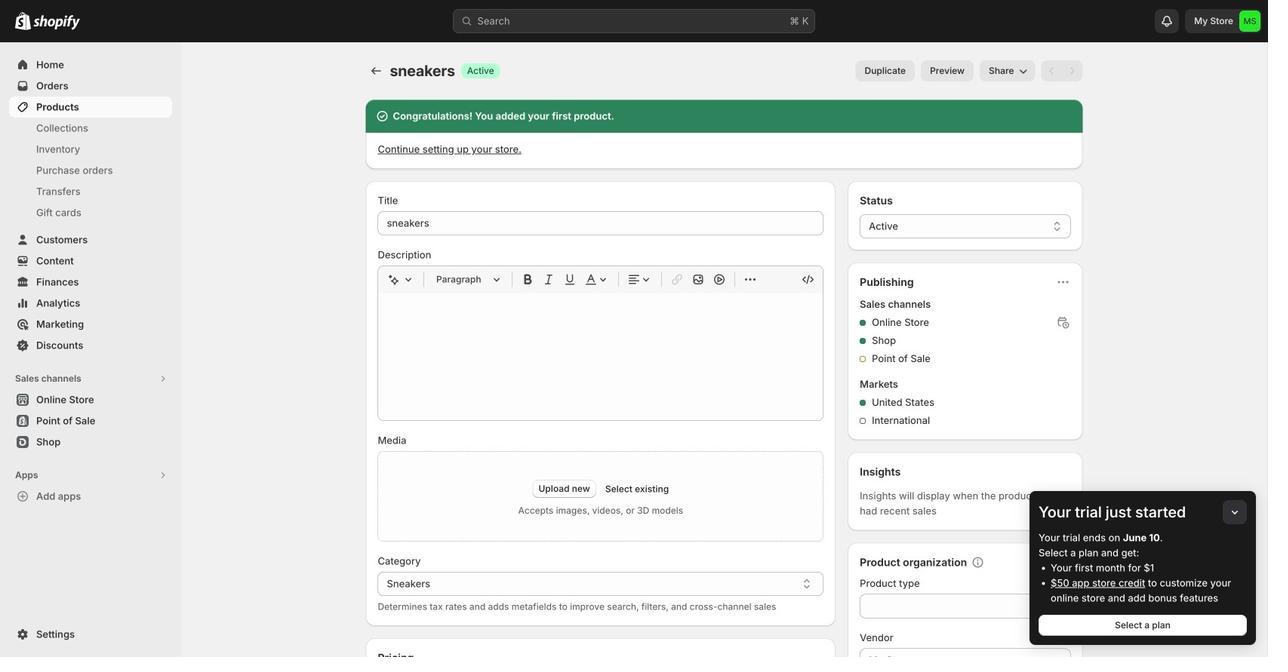 Task type: describe. For each thing, give the bounding box(es) containing it.
previous image
[[1044, 63, 1059, 78]]

shopify image
[[15, 12, 31, 30]]

next image
[[1065, 63, 1080, 78]]



Task type: locate. For each thing, give the bounding box(es) containing it.
None text field
[[860, 594, 1071, 619]]

Short sleeve t-shirt text field
[[378, 211, 824, 235]]

my store image
[[1239, 11, 1260, 32]]

None text field
[[378, 572, 824, 596], [860, 649, 1071, 657], [378, 572, 824, 596], [860, 649, 1071, 657]]

shopify image
[[33, 15, 80, 30]]



Task type: vqa. For each thing, say whether or not it's contained in the screenshot.
is
no



